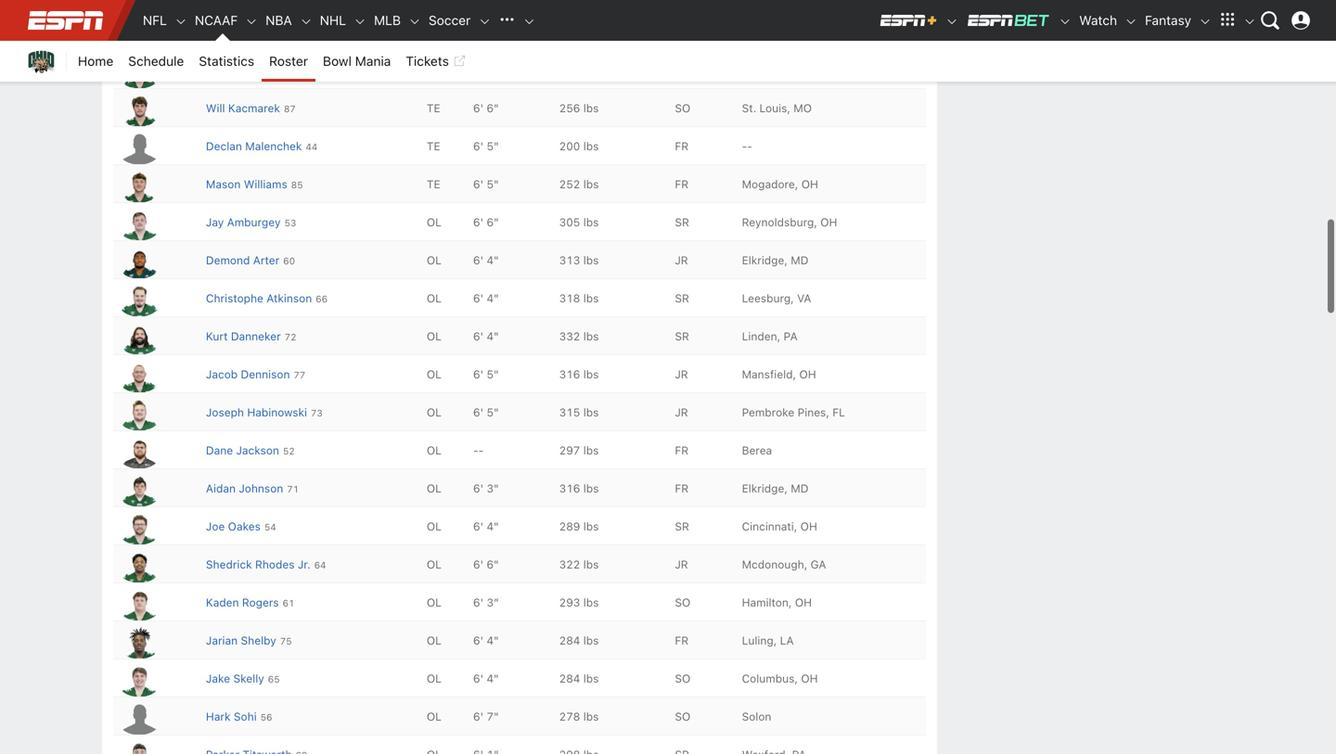 Task type: locate. For each thing, give the bounding box(es) containing it.
-- left 297
[[473, 444, 484, 457]]

1 vertical spatial 316 lbs
[[559, 482, 599, 495]]

316
[[559, 368, 580, 381], [559, 482, 580, 495]]

289 lbs
[[559, 520, 599, 533]]

316 lbs down 332 lbs
[[559, 368, 599, 381]]

1 vertical spatial 6' 3"
[[473, 596, 499, 609]]

mo
[[794, 102, 812, 115]]

lbs for 77
[[583, 368, 599, 381]]

4" for arter
[[487, 254, 499, 267]]

1 284 lbs from the top
[[559, 635, 599, 648]]

4" for oakes
[[487, 520, 499, 533]]

lbs right 293
[[583, 596, 599, 609]]

293
[[559, 596, 580, 609]]

5" for 200 lbs
[[487, 140, 499, 153]]

0 vertical spatial 6' 3"
[[473, 482, 499, 495]]

7" for ol
[[487, 711, 499, 724]]

2 3" from the top
[[487, 596, 499, 609]]

espn bet image right espn plus "icon"
[[966, 13, 1052, 28]]

10 6' from the top
[[473, 406, 484, 419]]

1 vertical spatial 284 lbs
[[559, 673, 599, 686]]

315 lbs
[[559, 406, 599, 419]]

2 6" from the top
[[487, 216, 499, 229]]

3 jr from the top
[[675, 406, 688, 419]]

1 6' 5" from the top
[[473, 140, 499, 153]]

1 lbs from the top
[[583, 102, 599, 115]]

2 6' 7" from the top
[[473, 711, 499, 724]]

318
[[559, 292, 580, 305]]

9 6' from the top
[[473, 368, 484, 381]]

mlb link
[[367, 0, 408, 41]]

aidan
[[206, 482, 236, 495]]

jr for mansfield, oh
[[675, 368, 688, 381]]

1 6" from the top
[[487, 102, 499, 115]]

md up va
[[791, 254, 809, 267]]

278 lbs
[[559, 711, 599, 724]]

6' for 61
[[473, 596, 484, 609]]

316 down 297
[[559, 482, 580, 495]]

fr for elkridge, md
[[675, 482, 689, 495]]

6' for 65
[[473, 673, 484, 686]]

2 sr from the top
[[675, 292, 689, 305]]

declan malenchek 44
[[206, 140, 318, 153]]

lbs for jr.
[[583, 558, 599, 571]]

284 down 293
[[559, 635, 580, 648]]

284 lbs up the 278 lbs
[[559, 673, 599, 686]]

3 lbs from the top
[[583, 178, 599, 191]]

5"
[[487, 140, 499, 153], [487, 178, 499, 191], [487, 368, 499, 381], [487, 406, 499, 419]]

-
[[742, 140, 747, 153], [747, 140, 753, 153], [473, 444, 479, 457], [479, 444, 484, 457]]

2 https://a.espncdn.com/combiner/i?img=/i/headshots/nophoto.png&w=200&h=146 image from the top
[[117, 703, 161, 735]]

lbs up 289 lbs
[[583, 482, 599, 495]]

1 vertical spatial 6"
[[487, 216, 499, 229]]

0 vertical spatial https://a.espncdn.com/combiner/i?img=/i/headshots/nophoto.png&w=200&h=146 image
[[117, 132, 161, 165]]

1 vertical spatial 6' 7"
[[473, 711, 499, 724]]

https://a.espncdn.com/i/headshots/college football/players/full/4603195.png image
[[117, 589, 161, 621]]

3 6' from the top
[[473, 140, 484, 153]]

2 elkridge, md from the top
[[742, 482, 809, 495]]

0 vertical spatial 284
[[559, 635, 580, 648]]

6 lbs from the top
[[583, 292, 599, 305]]

6' for 53
[[473, 216, 484, 229]]

https://a.espncdn.com/i/headshots/college football/players/full/4910714.png image
[[117, 627, 161, 659]]

1 ol from the top
[[427, 216, 442, 229]]

elkridge, up 'leesburg,'
[[742, 254, 788, 267]]

1 horizontal spatial espn bet image
[[1059, 15, 1072, 28]]

fr for --
[[675, 140, 689, 153]]

https://a.espncdn.com/i/headshots/college football/players/full/5078046.png image
[[117, 474, 161, 507]]

8 6' from the top
[[473, 330, 484, 343]]

6" left '305'
[[487, 216, 499, 229]]

https://a.espncdn.com/combiner/i?img=/i/headshots/nophoto.png&w=200&h=146 image
[[117, 132, 161, 165], [117, 703, 161, 735]]

7" left more sports image
[[487, 26, 499, 39]]

1 vertical spatial 3"
[[487, 596, 499, 609]]

danneker
[[231, 330, 281, 343]]

lbs right '305'
[[583, 216, 599, 229]]

lbs for 44
[[583, 140, 599, 153]]

313 lbs
[[559, 254, 599, 267]]

5 6' from the top
[[473, 216, 484, 229]]

2 so from the top
[[675, 596, 691, 609]]

284 lbs down 293 lbs
[[559, 635, 599, 648]]

1 vertical spatial https://a.espncdn.com/combiner/i?img=/i/headshots/nophoto.png&w=200&h=146 image
[[117, 703, 161, 735]]

6' 7" right soccer
[[473, 26, 499, 39]]

fr for luling, la
[[675, 635, 689, 648]]

lbs right "315"
[[583, 406, 599, 419]]

2 vertical spatial 6"
[[487, 558, 499, 571]]

ol for 66
[[427, 292, 442, 305]]

8 ol from the top
[[427, 482, 442, 495]]

6' for 77
[[473, 368, 484, 381]]

oh right reynoldsburg,
[[821, 216, 838, 229]]

bowl mania
[[323, 53, 391, 69]]

2 4" from the top
[[487, 292, 499, 305]]

sr for reynoldsburg, oh
[[675, 216, 689, 229]]

1 jr from the top
[[675, 254, 688, 267]]

5 6' 4" from the top
[[473, 635, 499, 648]]

jake skelly link
[[206, 673, 264, 686]]

1 so from the top
[[675, 102, 691, 115]]

profile management image
[[1292, 11, 1310, 30]]

more sports image
[[523, 15, 536, 28]]

https://a.espncdn.com/combiner/i?img=/i/headshots/nophoto.png&w=200&h=146 image down https://a.espncdn.com/i/headshots/college football/players/full/4709807.png icon
[[117, 703, 161, 735]]

kacmarek
[[228, 102, 280, 115]]

4 fr from the top
[[675, 482, 689, 495]]

2 ol from the top
[[427, 254, 442, 267]]

oh right hamilton,
[[795, 596, 812, 609]]

2 lbs from the top
[[583, 140, 599, 153]]

4 6' 4" from the top
[[473, 520, 499, 533]]

4 6' from the top
[[473, 178, 484, 191]]

52
[[283, 446, 295, 457]]

4 sr from the top
[[675, 520, 689, 533]]

6' 6" for 322
[[473, 558, 499, 571]]

6' 3" for 293
[[473, 596, 499, 609]]

jay amburgey link
[[206, 216, 281, 229]]

2 6' 5" from the top
[[473, 178, 499, 191]]

0 vertical spatial 6' 6"
[[473, 102, 499, 115]]

1 sr from the top
[[675, 216, 689, 229]]

14 lbs from the top
[[583, 596, 599, 609]]

1 vertical spatial md
[[791, 482, 809, 495]]

1 horizontal spatial --
[[742, 140, 753, 153]]

1 vertical spatial elkridge, md
[[742, 482, 809, 495]]

oh up ga
[[801, 520, 817, 533]]

0 vertical spatial 316
[[559, 368, 580, 381]]

so for st.
[[675, 102, 691, 115]]

0 vertical spatial 316 lbs
[[559, 368, 599, 381]]

6' 6" for 256
[[473, 102, 499, 115]]

pembroke pines, fl
[[742, 406, 845, 419]]

pa
[[784, 330, 798, 343]]

0 vertical spatial --
[[742, 140, 753, 153]]

roster link
[[262, 41, 316, 82]]

3 ol from the top
[[427, 292, 442, 305]]

5 fr from the top
[[675, 635, 689, 648]]

1 vertical spatial elkridge,
[[742, 482, 788, 495]]

mcdonough, ga
[[742, 558, 826, 571]]

6 6' from the top
[[473, 254, 484, 267]]

12 ol from the top
[[427, 635, 442, 648]]

2 vertical spatial 6' 6"
[[473, 558, 499, 571]]

tyler
[[206, 26, 232, 39]]

lbs up the 278 lbs
[[583, 673, 599, 686]]

1 vertical spatial 316
[[559, 482, 580, 495]]

2 elkridge, from the top
[[742, 482, 788, 495]]

1 https://a.espncdn.com/combiner/i?img=/i/headshots/nophoto.png&w=200&h=146 image from the top
[[117, 132, 161, 165]]

77
[[294, 370, 306, 381]]

elkridge,
[[742, 254, 788, 267], [742, 482, 788, 495]]

pines,
[[798, 406, 830, 419]]

3 so from the top
[[675, 673, 691, 686]]

md for fr
[[791, 482, 809, 495]]

7 lbs from the top
[[583, 330, 599, 343]]

christophe
[[206, 292, 263, 305]]

lbs for 61
[[583, 596, 599, 609]]

so for columbus,
[[675, 673, 691, 686]]

so left hamilton,
[[675, 596, 691, 609]]

3 6' 4" from the top
[[473, 330, 499, 343]]

fantasy
[[1145, 13, 1192, 28]]

6' 6" left "256"
[[473, 102, 499, 115]]

15 lbs from the top
[[583, 635, 599, 648]]

nhl image
[[354, 15, 367, 28]]

more espn image
[[1214, 6, 1242, 34]]

oh right columbus,
[[801, 673, 818, 686]]

5 te from the top
[[427, 178, 441, 191]]

lbs right 313
[[583, 254, 599, 267]]

so left solon on the right
[[675, 711, 691, 724]]

6' 6"
[[473, 102, 499, 115], [473, 216, 499, 229], [473, 558, 499, 571]]

elkridge, md
[[742, 254, 809, 267], [742, 482, 809, 495]]

malenchek
[[245, 140, 302, 153]]

11 6' from the top
[[473, 482, 484, 495]]

-- down st.
[[742, 140, 753, 153]]

joseph habinowski link
[[206, 406, 307, 419]]

jr
[[675, 254, 688, 267], [675, 368, 688, 381], [675, 406, 688, 419], [675, 558, 688, 571]]

284 for fr
[[559, 635, 580, 648]]

statistics
[[199, 53, 254, 69]]

5 ol from the top
[[427, 368, 442, 381]]

6 6' 4" from the top
[[473, 673, 499, 686]]

6' 5" for 200
[[473, 140, 499, 153]]

nhl
[[320, 13, 346, 28]]

hark
[[206, 711, 231, 724]]

5" for 315 lbs
[[487, 406, 499, 419]]

lbs for 60
[[583, 254, 599, 267]]

https://a.espncdn.com/i/headshots/college football/players/full/4570286.png image
[[117, 18, 161, 51]]

16 6' from the top
[[473, 673, 484, 686]]

https://a.espncdn.com/i/headshots/college football/players/full/4426594.png image
[[117, 284, 161, 317]]

4 5" from the top
[[487, 406, 499, 419]]

6' for 66
[[473, 292, 484, 305]]

4" for skelly
[[487, 673, 499, 686]]

1 6' 4" from the top
[[473, 254, 499, 267]]

lbs right '332'
[[583, 330, 599, 343]]

lbs down 293 lbs
[[583, 635, 599, 648]]

3 5" from the top
[[487, 368, 499, 381]]

5 lbs from the top
[[583, 254, 599, 267]]

4 6' 5" from the top
[[473, 406, 499, 419]]

shedrick
[[206, 558, 252, 571]]

fr
[[675, 140, 689, 153], [675, 178, 689, 191], [675, 444, 689, 457], [675, 482, 689, 495], [675, 635, 689, 648]]

6' 6" left 322
[[473, 558, 499, 571]]

external link image
[[453, 50, 466, 72]]

278
[[559, 711, 580, 724]]

0 vertical spatial elkridge, md
[[742, 254, 809, 267]]

6"
[[487, 102, 499, 115], [487, 216, 499, 229], [487, 558, 499, 571]]

jacob dennison link
[[206, 368, 290, 381]]

ol for 77
[[427, 368, 442, 381]]

1 te from the top
[[427, 26, 441, 39]]

284 lbs for fr
[[559, 635, 599, 648]]

2 7" from the top
[[487, 711, 499, 724]]

284 up 278 on the left of the page
[[559, 673, 580, 686]]

256 lbs
[[559, 102, 599, 115]]

9 lbs from the top
[[583, 406, 599, 419]]

tickets link
[[398, 41, 473, 82]]

md up 'cincinnati, oh' on the right bottom
[[791, 482, 809, 495]]

elkridge, md up 'cincinnati, oh' on the right bottom
[[742, 482, 809, 495]]

ol
[[427, 216, 442, 229], [427, 254, 442, 267], [427, 292, 442, 305], [427, 330, 442, 343], [427, 368, 442, 381], [427, 406, 442, 419], [427, 444, 442, 457], [427, 482, 442, 495], [427, 520, 442, 533], [427, 558, 442, 571], [427, 596, 442, 609], [427, 635, 442, 648], [427, 673, 442, 686], [427, 711, 442, 724]]

13 lbs from the top
[[583, 558, 599, 571]]

0 vertical spatial 284 lbs
[[559, 635, 599, 648]]

11 lbs from the top
[[583, 482, 599, 495]]

2 6' 4" from the top
[[473, 292, 499, 305]]

elkridge, md for jr
[[742, 254, 809, 267]]

12 lbs from the top
[[583, 520, 599, 533]]

14 ol from the top
[[427, 711, 442, 724]]

4" for danneker
[[487, 330, 499, 343]]

2 jr from the top
[[675, 368, 688, 381]]

0 vertical spatial md
[[791, 254, 809, 267]]

fr for mogadore, oh
[[675, 178, 689, 191]]

6' 6" left '305'
[[473, 216, 499, 229]]

https://a.espncdn.com/i/headshots/college football/players/full/4426561.png image
[[117, 208, 161, 241]]

lbs down 332 lbs
[[583, 368, 599, 381]]

2 284 lbs from the top
[[559, 673, 599, 686]]

lbs for 56
[[583, 711, 599, 724]]

1 elkridge, md from the top
[[742, 254, 809, 267]]

lbs for 85
[[583, 178, 599, 191]]

fr for berea
[[675, 444, 689, 457]]

2 316 lbs from the top
[[559, 482, 599, 495]]

322 lbs
[[559, 558, 599, 571]]

lbs right "256"
[[583, 102, 599, 115]]

ol for 53
[[427, 216, 442, 229]]

fullam
[[231, 64, 265, 77]]

mason williams link
[[206, 178, 287, 191]]

ol for 56
[[427, 711, 442, 724]]

oh up pines,
[[799, 368, 816, 381]]

ol for 65
[[427, 673, 442, 686]]

1 6' 6" from the top
[[473, 102, 499, 115]]

https://a.espncdn.com/i/headshots/college football/players/full/4880236.png image
[[117, 94, 161, 127]]

https://a.espncdn.com/i/headshots/college football/players/full/5083309.png image
[[117, 56, 161, 89]]

lbs for 75
[[583, 635, 599, 648]]

6' for 73
[[473, 406, 484, 419]]

va
[[797, 292, 812, 305]]

williams
[[244, 178, 287, 191]]

dane
[[206, 444, 233, 457]]

16 lbs from the top
[[583, 673, 599, 686]]

6 ol from the top
[[427, 406, 442, 419]]

7" left 278 on the left of the page
[[487, 711, 499, 724]]

1 7" from the top
[[487, 26, 499, 39]]

elkridge, md up leesburg, va
[[742, 254, 809, 267]]

ga
[[811, 558, 826, 571]]

lbs for 52
[[583, 444, 599, 457]]

1 vertical spatial 7"
[[487, 711, 499, 724]]

1 vertical spatial 284
[[559, 673, 580, 686]]

1 3" from the top
[[487, 482, 499, 495]]

1 316 lbs from the top
[[559, 368, 599, 381]]

so left columbus,
[[675, 673, 691, 686]]

293 lbs
[[559, 596, 599, 609]]

6' 7" left 278 on the left of the page
[[473, 711, 499, 724]]

7"
[[487, 26, 499, 39], [487, 711, 499, 724]]

1 elkridge, from the top
[[742, 254, 788, 267]]

17 lbs from the top
[[583, 711, 599, 724]]

declan
[[206, 140, 242, 153]]

9 ol from the top
[[427, 520, 442, 533]]

2 6' 6" from the top
[[473, 216, 499, 229]]

3 6' 5" from the top
[[473, 368, 499, 381]]

1 vertical spatial --
[[473, 444, 484, 457]]

1 md from the top
[[791, 254, 809, 267]]

te for 252 lbs
[[427, 178, 441, 191]]

10 ol from the top
[[427, 558, 442, 571]]

1 vertical spatial 6' 6"
[[473, 216, 499, 229]]

reynoldsburg, oh
[[742, 216, 838, 229]]

6" left 322
[[487, 558, 499, 571]]

2 md from the top
[[791, 482, 809, 495]]

4 ol from the top
[[427, 330, 442, 343]]

297
[[559, 444, 580, 457]]

3" for 293 lbs
[[487, 596, 499, 609]]

316 for 5"
[[559, 368, 580, 381]]

https://a.espncdn.com/i/headshots/college football/players/full/4362329.png image
[[117, 322, 161, 355]]

ol for 75
[[427, 635, 442, 648]]

316 lbs up 289 lbs
[[559, 482, 599, 495]]

0 vertical spatial 6"
[[487, 102, 499, 115]]

54
[[264, 522, 276, 533]]

columbus, oh
[[742, 673, 818, 686]]

6' for 75
[[473, 635, 484, 648]]

3 te from the top
[[427, 102, 441, 115]]

mcdonough,
[[742, 558, 808, 571]]

14 6' from the top
[[473, 596, 484, 609]]

lbs right 200
[[583, 140, 599, 153]]

lbs right 318
[[583, 292, 599, 305]]

6 4" from the top
[[487, 673, 499, 686]]

oh right mogadore,
[[802, 178, 818, 191]]

1 fr from the top
[[675, 140, 689, 153]]

lbs right 322
[[583, 558, 599, 571]]

6' for jr.
[[473, 558, 484, 571]]

305 lbs
[[559, 216, 599, 229]]

6' 5" for 316
[[473, 368, 499, 381]]

6' 5"
[[473, 140, 499, 153], [473, 178, 499, 191], [473, 368, 499, 381], [473, 406, 499, 419]]

4 jr from the top
[[675, 558, 688, 571]]

solon
[[742, 711, 772, 724]]

elkridge, md for fr
[[742, 482, 809, 495]]

2 fr from the top
[[675, 178, 689, 191]]

oh for mogadore, oh
[[802, 178, 818, 191]]

0 vertical spatial 7"
[[487, 26, 499, 39]]

espn bet image left watch
[[1059, 15, 1072, 28]]

12 6' from the top
[[473, 520, 484, 533]]

4 te from the top
[[427, 140, 441, 153]]

200 lbs
[[559, 140, 599, 153]]

316 down '332'
[[559, 368, 580, 381]]

6' for 71
[[473, 482, 484, 495]]

6' for 56
[[473, 711, 484, 724]]

jarian shelby link
[[206, 635, 276, 648]]

lbs right 289
[[583, 520, 599, 533]]

jake skelly 65
[[206, 673, 280, 686]]

305
[[559, 216, 580, 229]]

6' 3"
[[473, 482, 499, 495], [473, 596, 499, 609]]

so left st.
[[675, 102, 691, 115]]

lbs right 297
[[583, 444, 599, 457]]

0 vertical spatial elkridge,
[[742, 254, 788, 267]]

7 6' from the top
[[473, 292, 484, 305]]

316 lbs for 6' 5"
[[559, 368, 599, 381]]

espn bet image
[[966, 13, 1052, 28], [1059, 15, 1072, 28]]

lbs right 252
[[583, 178, 599, 191]]

oh for reynoldsburg, oh
[[821, 216, 838, 229]]

https://a.espncdn.com/i/headshots/college football/players/full/4709807.png image
[[117, 665, 161, 697]]

elkridge, up cincinnati,
[[742, 482, 788, 495]]

https://a.espncdn.com/combiner/i?img=/i/headshots/nophoto.png&w=200&h=146 image down https://a.espncdn.com/i/headshots/college football/players/full/4880236.png image
[[117, 132, 161, 165]]

3 4" from the top
[[487, 330, 499, 343]]

0 vertical spatial 6' 7"
[[473, 26, 499, 39]]

md
[[791, 254, 809, 267], [791, 482, 809, 495]]

3 6' 6" from the top
[[473, 558, 499, 571]]

6' 4" for joe oakes
[[473, 520, 499, 533]]

6" left "256"
[[487, 102, 499, 115]]

8 lbs from the top
[[583, 368, 599, 381]]

0 vertical spatial 3"
[[487, 482, 499, 495]]

1 6' 7" from the top
[[473, 26, 499, 39]]

4 lbs from the top
[[583, 216, 599, 229]]

lbs right 278 on the left of the page
[[583, 711, 599, 724]]

1 4" from the top
[[487, 254, 499, 267]]

4 4" from the top
[[487, 520, 499, 533]]



Task type: vqa. For each thing, say whether or not it's contained in the screenshot.


Task type: describe. For each thing, give the bounding box(es) containing it.
4" for shelby
[[487, 635, 499, 648]]

53
[[284, 218, 296, 228]]

87
[[284, 104, 296, 114]]

hark sohi 56
[[206, 711, 272, 724]]

315
[[559, 406, 580, 419]]

tickets
[[406, 53, 449, 69]]

297 lbs
[[559, 444, 599, 457]]

lbs for 65
[[583, 673, 599, 686]]

espn+ image
[[879, 13, 938, 28]]

6' for 87
[[473, 102, 484, 115]]

60
[[283, 256, 295, 267]]

watch
[[1080, 13, 1117, 28]]

jacob
[[206, 368, 238, 381]]

habinowski
[[247, 406, 307, 419]]

3" for 316 lbs
[[487, 482, 499, 495]]

aidan johnson 71
[[206, 482, 299, 495]]

sr for leesburg, va
[[675, 292, 689, 305]]

soccer image
[[478, 15, 491, 28]]

6' for 85
[[473, 178, 484, 191]]

ncaaf image
[[245, 15, 258, 28]]

soccer
[[429, 13, 471, 28]]

linden, pa
[[742, 330, 798, 343]]

louis,
[[760, 102, 791, 115]]

289
[[559, 520, 580, 533]]

lbs for 53
[[583, 216, 599, 229]]

jr for elkridge, md
[[675, 254, 688, 267]]

kyle
[[206, 64, 228, 77]]

ol for 61
[[427, 596, 442, 609]]

6' 4" for demond arter
[[473, 254, 499, 267]]

ol for 60
[[427, 254, 442, 267]]

ol for 52
[[427, 444, 442, 457]]

lbs for 71
[[583, 482, 599, 495]]

https://a.espncdn.com/i/headshots/college football/players/full/4432227.png image
[[117, 398, 161, 431]]

nba image
[[300, 15, 313, 28]]

6' 3" for 316
[[473, 482, 499, 495]]

mania
[[355, 53, 391, 69]]

aidan johnson link
[[206, 482, 283, 495]]

64
[[314, 560, 326, 571]]

reynoldsburg,
[[742, 216, 818, 229]]

https://a.espncdn.com/combiner/i?img=/i/headshots/nophoto.png&w=200&h=146 image for hark
[[117, 703, 161, 735]]

espn plus image
[[946, 15, 959, 28]]

https://a.espncdn.com/i/headshots/college football/players/full/4429230.png image
[[117, 246, 161, 279]]

https://a.espncdn.com/i/headshots/college football/players/full/4428146.png image
[[117, 512, 161, 545]]

declan malenchek link
[[206, 140, 302, 153]]

jay
[[206, 216, 224, 229]]

watch link
[[1072, 0, 1125, 41]]

christophe atkinson link
[[206, 292, 312, 305]]

demond arter link
[[206, 254, 280, 267]]

tyler foster link
[[206, 26, 268, 39]]

oh for cincinnati, oh
[[801, 520, 817, 533]]

1 6' from the top
[[473, 26, 484, 39]]

https://a.espncdn.com/i/headshots/college football/players/full/4575842.png image
[[117, 436, 161, 469]]

61
[[283, 598, 295, 609]]

kaden
[[206, 596, 239, 609]]

home link
[[71, 41, 121, 82]]

sohi
[[234, 711, 257, 724]]

berea
[[742, 444, 772, 457]]

watch image
[[1125, 15, 1138, 28]]

lbs for 73
[[583, 406, 599, 419]]

mogadore,
[[742, 178, 798, 191]]

johnson
[[239, 482, 283, 495]]

0 horizontal spatial espn bet image
[[966, 13, 1052, 28]]

nhl link
[[313, 0, 354, 41]]

hamilton, oh
[[742, 596, 812, 609]]

6" for 322 lbs
[[487, 558, 499, 571]]

nfl image
[[174, 15, 187, 28]]

316 for 3"
[[559, 482, 580, 495]]

dennison
[[241, 368, 290, 381]]

6' for 72
[[473, 330, 484, 343]]

nfl link
[[135, 0, 174, 41]]

6' 5" for 315
[[473, 406, 499, 419]]

lbs for 72
[[583, 330, 599, 343]]

kurt
[[206, 330, 228, 343]]

jr for mcdonough, ga
[[675, 558, 688, 571]]

kaden rogers 61
[[206, 596, 295, 609]]

kurt danneker link
[[206, 330, 281, 343]]

skelly
[[233, 673, 264, 686]]

joe oakes link
[[206, 520, 261, 533]]

2 te from the top
[[427, 64, 441, 77]]

ncaaf link
[[187, 0, 245, 41]]

sr for cincinnati, oh
[[675, 520, 689, 533]]

lbs for 66
[[583, 292, 599, 305]]

284 for so
[[559, 673, 580, 686]]

jr for pembroke pines, fl
[[675, 406, 688, 419]]

https://a.espncdn.com/i/headshots/college football/players/full/5081611.png image
[[117, 170, 161, 203]]

sr for linden, pa
[[675, 330, 689, 343]]

kurt danneker 72
[[206, 330, 297, 343]]

nfl
[[143, 13, 167, 28]]

0 horizontal spatial --
[[473, 444, 484, 457]]

6' 4" for christophe atkinson
[[473, 292, 499, 305]]

atkinson
[[267, 292, 312, 305]]

https://a.espncdn.com/i/headshots/college football/players/full/4693233.png image
[[117, 360, 161, 393]]

statistics link
[[191, 41, 262, 82]]

ol for 54
[[427, 520, 442, 533]]

6" for 305 lbs
[[487, 216, 499, 229]]

66
[[316, 294, 328, 305]]

82
[[269, 66, 281, 76]]

mlb image
[[408, 15, 421, 28]]

ol for jr.
[[427, 558, 442, 571]]

256
[[559, 102, 580, 115]]

6' for 60
[[473, 254, 484, 267]]

espn more sports home page image
[[493, 6, 521, 34]]

lbs for 87
[[583, 102, 599, 115]]

4 so from the top
[[675, 711, 691, 724]]

mason williams 85
[[206, 178, 303, 191]]

bowl
[[323, 53, 352, 69]]

ol for 72
[[427, 330, 442, 343]]

284 lbs for so
[[559, 673, 599, 686]]

will kacmarek link
[[206, 102, 280, 115]]

elkridge, for jr
[[742, 254, 788, 267]]

will kacmarek 87
[[206, 102, 296, 115]]

6" for 256 lbs
[[487, 102, 499, 115]]

amburgey
[[227, 216, 281, 229]]

56
[[260, 712, 272, 723]]

6' 4" for jarian shelby
[[473, 635, 499, 648]]

nba link
[[258, 0, 300, 41]]

la
[[780, 635, 794, 648]]

316 lbs for 6' 3"
[[559, 482, 599, 495]]

shedrick rhodes jr. 64
[[206, 558, 326, 571]]

6' 4" for jake skelly
[[473, 673, 499, 686]]

tyler foster
[[206, 26, 268, 39]]

ncaaf
[[195, 13, 238, 28]]

75
[[280, 636, 292, 647]]

pembroke
[[742, 406, 795, 419]]

home
[[78, 53, 113, 69]]

7" for te
[[487, 26, 499, 39]]

https://a.espncdn.com/i/headshots/college football/players/full/4608757.png image
[[117, 551, 161, 583]]

so for hamilton,
[[675, 596, 691, 609]]

more espn image
[[1244, 15, 1257, 28]]

cincinnati, oh
[[742, 520, 817, 533]]

fantasy link
[[1138, 0, 1199, 41]]

5" for 252 lbs
[[487, 178, 499, 191]]

6' 7" for ol
[[473, 711, 499, 724]]

4" for atkinson
[[487, 292, 499, 305]]

elkridge, for fr
[[742, 482, 788, 495]]

jake
[[206, 673, 230, 686]]

https://a.espncdn.com/combiner/i?img=/i/headshots/nophoto.png&w=200&h=146 image for declan
[[117, 132, 161, 165]]

shedrick rhodes jr. link
[[206, 558, 311, 571]]

lbs for 54
[[583, 520, 599, 533]]

6' 6" for 305
[[473, 216, 499, 229]]

dane jackson link
[[206, 444, 279, 457]]

ol for 71
[[427, 482, 442, 495]]

te for 256 lbs
[[427, 102, 441, 115]]

leesburg,
[[742, 292, 794, 305]]

jay amburgey 53
[[206, 216, 296, 229]]

cincinnati,
[[742, 520, 797, 533]]

fantasy image
[[1199, 15, 1212, 28]]

leesburg, va
[[742, 292, 812, 305]]

demond
[[206, 254, 250, 267]]

kyle fullam 82
[[206, 64, 281, 77]]

6' 4" for kurt danneker
[[473, 330, 499, 343]]

st.
[[742, 102, 756, 115]]

6' for 44
[[473, 140, 484, 153]]

kaden rogers link
[[206, 596, 279, 609]]

md for jr
[[791, 254, 809, 267]]

mason
[[206, 178, 241, 191]]

global navigation element
[[19, 0, 1318, 41]]

oakes
[[228, 520, 261, 533]]

6' 7" for te
[[473, 26, 499, 39]]

oh for columbus, oh
[[801, 673, 818, 686]]

oh for mansfield, oh
[[799, 368, 816, 381]]

jarian
[[206, 635, 238, 648]]

jarian shelby 75
[[206, 635, 292, 648]]

rhodes
[[255, 558, 295, 571]]



